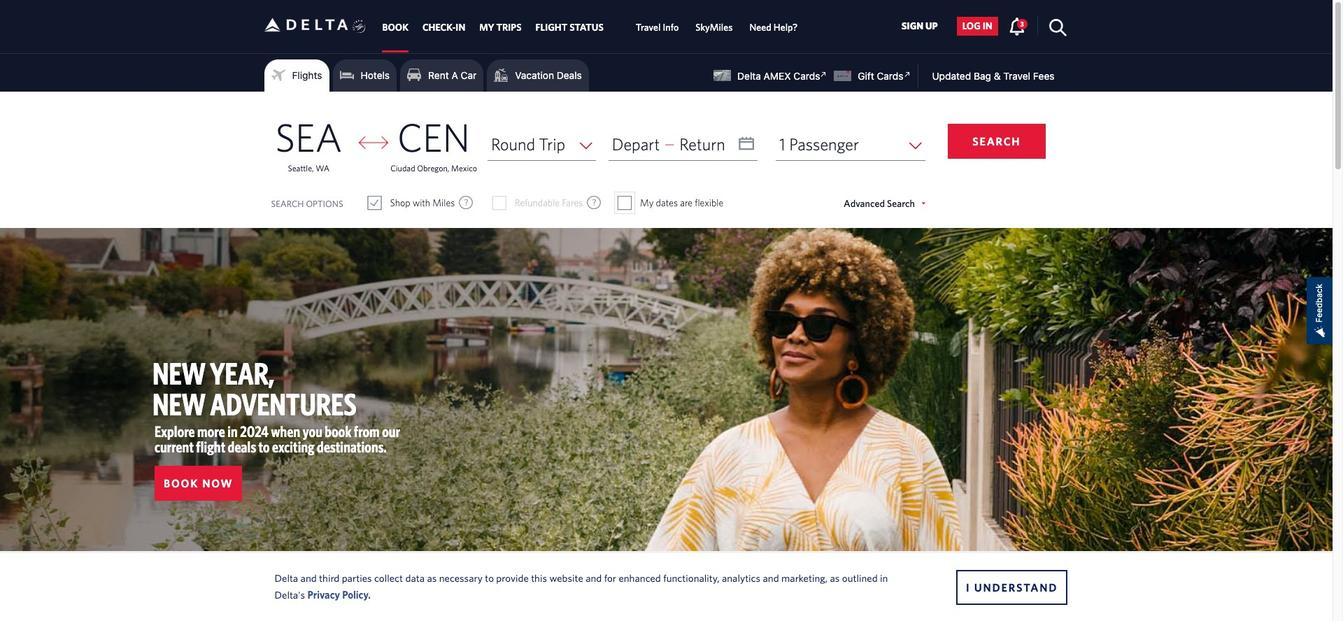 Task type: locate. For each thing, give the bounding box(es) containing it.
in right the more
[[228, 423, 238, 440]]

book inside tab list
[[382, 22, 409, 33]]

search
[[973, 135, 1021, 148], [271, 198, 304, 209]]

1 new from the top
[[153, 356, 206, 391]]

0 vertical spatial to
[[259, 438, 270, 456]]

0 horizontal spatial as
[[427, 572, 437, 584]]

0 horizontal spatial to
[[259, 438, 270, 456]]

1 vertical spatial in
[[228, 423, 238, 440]]

0 horizontal spatial book
[[164, 477, 199, 490]]

this link opens another site in a new window that may not follow the same accessibility policies as delta air lines. image inside the gift cards link
[[901, 68, 914, 81]]

1 vertical spatial to
[[485, 572, 494, 584]]

delta for delta and third parties collect data as necessary to provide this website and for enhanced functionality, analytics and marketing, as outlined in delta's
[[275, 572, 298, 584]]

analytics
[[722, 572, 761, 584]]

travel inside 'link'
[[636, 22, 661, 33]]

rent a car
[[428, 69, 477, 81]]

tab list containing book
[[375, 0, 807, 53]]

travel info
[[636, 22, 679, 33]]

updated bag & travel fees link
[[919, 70, 1055, 82]]

cards right amex
[[794, 70, 821, 82]]

this link opens another site in a new window that may not follow the same accessibility policies as delta air lines. image inside delta amex cards link
[[818, 68, 831, 81]]

gift cards
[[858, 70, 904, 82]]

and right analytics
[[763, 572, 779, 584]]

2 this link opens another site in a new window that may not follow the same accessibility policies as delta air lines. image from the left
[[901, 68, 914, 81]]

status
[[570, 22, 604, 33]]

cards right gift
[[877, 70, 904, 82]]

1 horizontal spatial to
[[485, 572, 494, 584]]

1 as from the left
[[427, 572, 437, 584]]

as
[[427, 572, 437, 584], [830, 572, 840, 584]]

0 horizontal spatial travel
[[636, 22, 661, 33]]

gift
[[858, 70, 875, 82]]

0 vertical spatial in
[[983, 21, 993, 32]]

this link opens another site in a new window that may not follow the same accessibility policies as delta air lines. image for gift cards
[[901, 68, 914, 81]]

log in button
[[957, 17, 999, 36]]

passenger
[[790, 134, 859, 154]]

delta left amex
[[738, 70, 761, 82]]

book now link
[[155, 466, 242, 501]]

1 vertical spatial book
[[164, 477, 199, 490]]

2 horizontal spatial and
[[763, 572, 779, 584]]

search for search
[[973, 135, 1021, 148]]

1 horizontal spatial this link opens another site in a new window that may not follow the same accessibility policies as delta air lines. image
[[901, 68, 914, 81]]

0 horizontal spatial search
[[271, 198, 304, 209]]

and
[[301, 572, 317, 584], [586, 572, 602, 584], [763, 572, 779, 584]]

0 horizontal spatial this link opens another site in a new window that may not follow the same accessibility policies as delta air lines. image
[[818, 68, 831, 81]]

0 vertical spatial search
[[973, 135, 1021, 148]]

delta for delta amex cards
[[738, 70, 761, 82]]

as right data
[[427, 572, 437, 584]]

1 horizontal spatial in
[[880, 572, 888, 584]]

to left provide
[[485, 572, 494, 584]]

1 vertical spatial search
[[271, 198, 304, 209]]

to inside explore more in 2024 when you book from our current flight deals to exciting destinations.
[[259, 438, 270, 456]]

rent
[[428, 69, 449, 81]]

advanced search link
[[844, 198, 926, 209]]

search options
[[271, 198, 343, 209]]

in right the log
[[983, 21, 993, 32]]

1 Passenger field
[[776, 128, 926, 161]]

1 horizontal spatial delta
[[738, 70, 761, 82]]

as left outlined
[[830, 572, 840, 584]]

0 vertical spatial travel
[[636, 22, 661, 33]]

book right 'skyteam' image
[[382, 22, 409, 33]]

obregon,
[[417, 163, 450, 173]]

0 horizontal spatial in
[[228, 423, 238, 440]]

mexico
[[451, 163, 477, 173]]

0 vertical spatial delta
[[738, 70, 761, 82]]

2 as from the left
[[830, 572, 840, 584]]

this link opens another site in a new window that may not follow the same accessibility policies as delta air lines. image
[[818, 68, 831, 81], [901, 68, 914, 81]]

delta amex cards
[[738, 70, 821, 82]]

this link opens another site in a new window that may not follow the same accessibility policies as delta air lines. image right gift
[[901, 68, 914, 81]]

website
[[550, 572, 584, 584]]

0 horizontal spatial and
[[301, 572, 317, 584]]

travel left info on the top
[[636, 22, 661, 33]]

1 horizontal spatial search
[[973, 135, 1021, 148]]

book left now
[[164, 477, 199, 490]]

my dates are flexible
[[640, 197, 724, 209]]

0 horizontal spatial delta
[[275, 572, 298, 584]]

dates
[[656, 197, 678, 209]]

now
[[202, 477, 233, 490]]

My dates are flexible checkbox
[[619, 196, 631, 210]]

check-in
[[423, 22, 466, 33]]

1 horizontal spatial cards
[[877, 70, 904, 82]]

shop
[[390, 197, 411, 209]]

1 vertical spatial delta
[[275, 572, 298, 584]]

search
[[887, 198, 915, 209]]

delta inside the delta and third parties collect data as necessary to provide this website and for enhanced functionality, analytics and marketing, as outlined in delta's
[[275, 572, 298, 584]]

and left for
[[586, 572, 602, 584]]

search down &
[[973, 135, 1021, 148]]

travel right &
[[1004, 70, 1031, 82]]

to right deals
[[259, 438, 270, 456]]

tab list
[[375, 0, 807, 53]]

deals
[[557, 69, 582, 81]]

delta amex cards link
[[714, 68, 831, 82]]

0 horizontal spatial cards
[[794, 70, 821, 82]]

from
[[354, 423, 380, 440]]

book for book
[[382, 22, 409, 33]]

bag
[[974, 70, 992, 82]]

delta up the 'delta's'
[[275, 572, 298, 584]]

in inside explore more in 2024 when you book from our current flight deals to exciting destinations.
[[228, 423, 238, 440]]

delta inside delta amex cards link
[[738, 70, 761, 82]]

enhanced
[[619, 572, 661, 584]]

ciudad
[[391, 163, 415, 173]]

2 vertical spatial in
[[880, 572, 888, 584]]

1 this link opens another site in a new window that may not follow the same accessibility policies as delta air lines. image from the left
[[818, 68, 831, 81]]

advanced
[[844, 198, 885, 209]]

None text field
[[609, 128, 758, 161]]

need help?
[[750, 22, 798, 33]]

in right outlined
[[880, 572, 888, 584]]

2 horizontal spatial in
[[983, 21, 993, 32]]

search inside button
[[973, 135, 1021, 148]]

1 horizontal spatial and
[[586, 572, 602, 584]]

book tab panel
[[0, 92, 1333, 228]]

book
[[382, 22, 409, 33], [164, 477, 199, 490]]

provide
[[496, 572, 529, 584]]

new
[[153, 356, 206, 391], [153, 386, 206, 422]]

to inside the delta and third parties collect data as necessary to provide this website and for enhanced functionality, analytics and marketing, as outlined in delta's
[[485, 572, 494, 584]]

travel info link
[[636, 15, 679, 40]]

new year, new adventures
[[153, 356, 357, 422]]

in
[[456, 22, 466, 33]]

help?
[[774, 22, 798, 33]]

parties
[[342, 572, 372, 584]]

0 vertical spatial book
[[382, 22, 409, 33]]

log
[[963, 21, 981, 32]]

and left third
[[301, 572, 317, 584]]

2 cards from the left
[[877, 70, 904, 82]]

flights link
[[271, 65, 322, 86]]

to
[[259, 438, 270, 456], [485, 572, 494, 584]]

1 horizontal spatial book
[[382, 22, 409, 33]]

cards
[[794, 70, 821, 82], [877, 70, 904, 82]]

this link opens another site in a new window that may not follow the same accessibility policies as delta air lines. image left gift
[[818, 68, 831, 81]]

1 horizontal spatial as
[[830, 572, 840, 584]]

car
[[461, 69, 477, 81]]

adventures
[[210, 386, 357, 422]]

for
[[604, 572, 617, 584]]

current
[[155, 438, 194, 456]]

travel
[[636, 22, 661, 33], [1004, 70, 1031, 82]]

1 vertical spatial travel
[[1004, 70, 1031, 82]]

in inside the delta and third parties collect data as necessary to provide this website and for enhanced functionality, analytics and marketing, as outlined in delta's
[[880, 572, 888, 584]]

search left options at the left top
[[271, 198, 304, 209]]

Round Trip field
[[488, 128, 596, 161]]

i understand button
[[957, 570, 1068, 605]]

outlined
[[843, 572, 878, 584]]

fees
[[1034, 70, 1055, 82]]

check-in link
[[423, 15, 466, 40]]

search for search options
[[271, 198, 304, 209]]



Task type: describe. For each thing, give the bounding box(es) containing it.
explore
[[155, 423, 195, 440]]

policy.
[[342, 589, 371, 601]]

i
[[967, 581, 971, 594]]

seattle,
[[288, 163, 314, 173]]

up
[[926, 21, 938, 32]]

our
[[382, 423, 400, 440]]

collect
[[374, 572, 403, 584]]

this
[[531, 572, 547, 584]]

refundable
[[515, 197, 560, 209]]

Shop with Miles checkbox
[[369, 196, 381, 210]]

3 and from the left
[[763, 572, 779, 584]]

this link opens another site in a new window that may not follow the same accessibility policies as delta air lines. image for delta amex cards
[[818, 68, 831, 81]]

cen ciudad obregon, mexico
[[391, 114, 477, 173]]

round trip
[[491, 134, 566, 154]]

are
[[680, 197, 693, 209]]

book for book now
[[164, 477, 199, 490]]

updated
[[933, 70, 972, 82]]

third
[[319, 572, 340, 584]]

1 passenger
[[780, 134, 859, 154]]

Refundable Fares checkbox
[[493, 196, 506, 210]]

flexible
[[695, 197, 724, 209]]

in inside button
[[983, 21, 993, 32]]

sign up link
[[896, 17, 944, 36]]

return
[[680, 134, 726, 154]]

book now
[[164, 477, 233, 490]]

exciting
[[272, 438, 315, 456]]

flight status link
[[536, 15, 604, 40]]

explore more in 2024 when you book from our current flight deals to exciting destinations. link
[[155, 423, 400, 456]]

sign
[[902, 21, 924, 32]]

2 and from the left
[[586, 572, 602, 584]]

2 new from the top
[[153, 386, 206, 422]]

none text field inside book tab panel
[[609, 128, 758, 161]]

my
[[640, 197, 654, 209]]

you
[[303, 423, 323, 440]]

check-
[[423, 22, 456, 33]]

sign up
[[902, 21, 938, 32]]

my trips link
[[480, 15, 522, 40]]

vacation
[[515, 69, 554, 81]]

delta air lines image
[[264, 3, 348, 47]]

log in
[[963, 21, 993, 32]]

trips
[[497, 22, 522, 33]]

1 cards from the left
[[794, 70, 821, 82]]

search button
[[948, 124, 1046, 159]]

gift cards link
[[835, 68, 914, 82]]

info
[[663, 22, 679, 33]]

delta and third parties collect data as necessary to provide this website and for enhanced functionality, analytics and marketing, as outlined in delta's
[[275, 572, 888, 601]]

flight
[[196, 438, 226, 456]]

flights
[[292, 69, 322, 81]]

&
[[994, 70, 1001, 82]]

my trips
[[480, 22, 522, 33]]

explore more in 2024 when you book from our current flight deals to exciting destinations.
[[155, 423, 400, 456]]

understand
[[975, 581, 1058, 594]]

2024
[[240, 423, 269, 440]]

sea
[[275, 114, 342, 160]]

hotels
[[361, 69, 390, 81]]

3
[[1021, 19, 1025, 28]]

miles
[[433, 197, 455, 209]]

skyteam image
[[353, 5, 366, 48]]

vacation deals
[[515, 69, 582, 81]]

vacation deals link
[[494, 65, 582, 86]]

shop with miles
[[390, 197, 455, 209]]

refundable fares
[[515, 197, 583, 209]]

sea seattle, wa
[[275, 114, 342, 173]]

more
[[197, 423, 225, 440]]

destinations.
[[317, 438, 387, 456]]

1
[[780, 134, 786, 154]]

1 and from the left
[[301, 572, 317, 584]]

with
[[413, 197, 431, 209]]

1 horizontal spatial travel
[[1004, 70, 1031, 82]]

my
[[480, 22, 495, 33]]

skymiles
[[696, 22, 733, 33]]

a
[[452, 69, 458, 81]]

book
[[325, 423, 352, 440]]

updated bag & travel fees
[[933, 70, 1055, 82]]

trip
[[539, 134, 566, 154]]

i understand
[[967, 581, 1058, 594]]

book link
[[382, 15, 409, 40]]

privacy policy.
[[308, 589, 371, 601]]

rent a car link
[[407, 65, 477, 86]]

flight
[[536, 22, 568, 33]]

data
[[406, 572, 425, 584]]

wa
[[316, 163, 330, 173]]

year,
[[210, 356, 274, 391]]

fares
[[562, 197, 583, 209]]

skymiles link
[[696, 15, 733, 40]]

need
[[750, 22, 772, 33]]



Task type: vqa. For each thing, say whether or not it's contained in the screenshot.
the Message Us image
no



